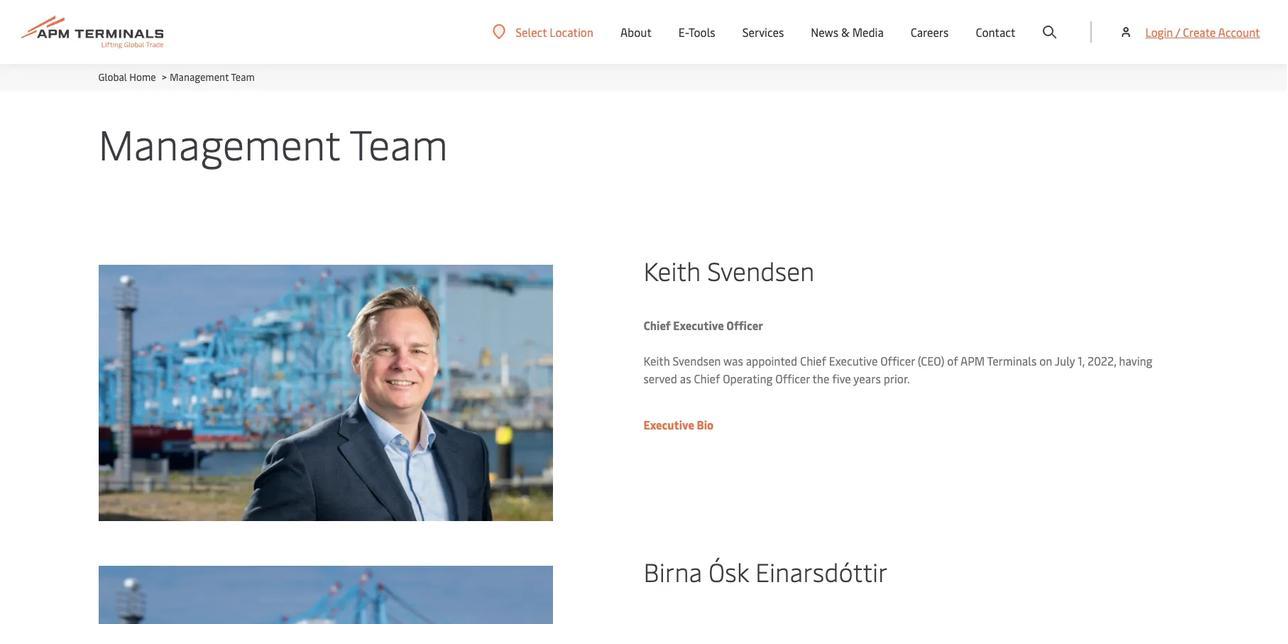 Task type: describe. For each thing, give the bounding box(es) containing it.
1 horizontal spatial chief
[[694, 371, 720, 386]]

svendsen for keith svendsen
[[708, 253, 815, 288]]

account
[[1219, 24, 1261, 40]]

global home > management team
[[98, 70, 255, 84]]

ósk
[[709, 554, 749, 588]]

contact
[[976, 24, 1016, 40]]

appointed
[[746, 353, 798, 369]]

executive bio
[[644, 417, 714, 433]]

executive bio link
[[644, 417, 714, 433]]

of
[[948, 353, 959, 369]]

prior.
[[884, 371, 910, 386]]

apm
[[961, 353, 985, 369]]

/
[[1176, 24, 1181, 40]]

global home link
[[98, 70, 156, 84]]

svendsen for keith svendsen was appointed chief executive officer (ceo) of apm terminals on july 1, 2022, having served as chief operating officer the five years prior.
[[673, 353, 721, 369]]

operating
[[723, 371, 773, 386]]

having
[[1120, 353, 1153, 369]]

july
[[1055, 353, 1076, 369]]

1 vertical spatial officer
[[881, 353, 915, 369]]

select location button
[[493, 24, 594, 39]]

1 vertical spatial team
[[350, 115, 448, 171]]

0 vertical spatial executive
[[673, 317, 724, 333]]

news & media
[[811, 24, 884, 40]]

tools
[[689, 24, 716, 40]]

location
[[550, 24, 594, 39]]

news
[[811, 24, 839, 40]]

select location
[[516, 24, 594, 39]]

0 vertical spatial management
[[170, 70, 229, 84]]

0 vertical spatial team
[[231, 70, 255, 84]]

1 vertical spatial management
[[98, 115, 340, 171]]

bio
[[697, 417, 714, 433]]

&
[[842, 24, 850, 40]]

about button
[[621, 0, 652, 64]]

birna
[[644, 554, 702, 588]]

1,
[[1078, 353, 1085, 369]]

keith svendsen image
[[98, 265, 553, 521]]

keith svendsen
[[644, 253, 815, 288]]

careers
[[911, 24, 949, 40]]



Task type: locate. For each thing, give the bounding box(es) containing it.
1 horizontal spatial team
[[350, 115, 448, 171]]

keith
[[644, 253, 701, 288], [644, 353, 670, 369]]

chief executive officer
[[644, 317, 763, 333]]

>
[[162, 70, 167, 84]]

1 vertical spatial keith
[[644, 353, 670, 369]]

0 vertical spatial chief
[[644, 317, 671, 333]]

global
[[98, 70, 127, 84]]

on
[[1040, 353, 1053, 369]]

birna image
[[98, 566, 553, 624]]

svendsen
[[708, 253, 815, 288], [673, 353, 721, 369]]

keith for keith svendsen
[[644, 253, 701, 288]]

e-tools
[[679, 24, 716, 40]]

1 keith from the top
[[644, 253, 701, 288]]

keith svendsen was appointed chief executive officer (ceo) of apm terminals on july 1, 2022, having served as chief operating officer the five years prior.
[[644, 353, 1153, 386]]

birna ósk einarsdóttir
[[644, 554, 888, 588]]

2022,
[[1088, 353, 1117, 369]]

1 vertical spatial svendsen
[[673, 353, 721, 369]]

0 horizontal spatial chief
[[644, 317, 671, 333]]

served
[[644, 371, 678, 386]]

officer up prior.
[[881, 353, 915, 369]]

careers button
[[911, 0, 949, 64]]

0 horizontal spatial officer
[[727, 317, 763, 333]]

home
[[129, 70, 156, 84]]

2 keith from the top
[[644, 353, 670, 369]]

e-tools button
[[679, 0, 716, 64]]

login / create account link
[[1120, 0, 1261, 64]]

as
[[680, 371, 691, 386]]

1 horizontal spatial officer
[[776, 371, 810, 386]]

team
[[231, 70, 255, 84], [350, 115, 448, 171]]

officer down appointed
[[776, 371, 810, 386]]

select
[[516, 24, 547, 39]]

chief
[[644, 317, 671, 333], [801, 353, 827, 369], [694, 371, 720, 386]]

create
[[1183, 24, 1216, 40]]

executive left bio
[[644, 417, 695, 433]]

officer
[[727, 317, 763, 333], [881, 353, 915, 369], [776, 371, 810, 386]]

0 vertical spatial officer
[[727, 317, 763, 333]]

executive inside "keith svendsen was appointed chief executive officer (ceo) of apm terminals on july 1, 2022, having served as chief operating officer the five years prior."
[[829, 353, 878, 369]]

0 vertical spatial keith
[[644, 253, 701, 288]]

news & media button
[[811, 0, 884, 64]]

2 vertical spatial officer
[[776, 371, 810, 386]]

chief up served
[[644, 317, 671, 333]]

chief right as
[[694, 371, 720, 386]]

about
[[621, 24, 652, 40]]

einarsdóttir
[[756, 554, 888, 588]]

keith up served
[[644, 353, 670, 369]]

the
[[813, 371, 830, 386]]

terminals
[[988, 353, 1037, 369]]

keith inside "keith svendsen was appointed chief executive officer (ceo) of apm terminals on july 1, 2022, having served as chief operating officer the five years prior."
[[644, 353, 670, 369]]

management team
[[98, 115, 448, 171]]

services button
[[743, 0, 784, 64]]

executive up was
[[673, 317, 724, 333]]

0 horizontal spatial team
[[231, 70, 255, 84]]

0 vertical spatial svendsen
[[708, 253, 815, 288]]

2 vertical spatial executive
[[644, 417, 695, 433]]

1 vertical spatial chief
[[801, 353, 827, 369]]

services
[[743, 24, 784, 40]]

login / create account
[[1146, 24, 1261, 40]]

keith for keith svendsen was appointed chief executive officer (ceo) of apm terminals on july 1, 2022, having served as chief operating officer the five years prior.
[[644, 353, 670, 369]]

media
[[853, 24, 884, 40]]

e-
[[679, 24, 689, 40]]

executive up five
[[829, 353, 878, 369]]

2 vertical spatial chief
[[694, 371, 720, 386]]

management
[[170, 70, 229, 84], [98, 115, 340, 171]]

officer up was
[[727, 317, 763, 333]]

contact button
[[976, 0, 1016, 64]]

chief up the
[[801, 353, 827, 369]]

years
[[854, 371, 881, 386]]

five
[[833, 371, 851, 386]]

keith up chief executive officer
[[644, 253, 701, 288]]

2 horizontal spatial officer
[[881, 353, 915, 369]]

1 vertical spatial executive
[[829, 353, 878, 369]]

was
[[724, 353, 743, 369]]

svendsen inside "keith svendsen was appointed chief executive officer (ceo) of apm terminals on july 1, 2022, having served as chief operating officer the five years prior."
[[673, 353, 721, 369]]

2 horizontal spatial chief
[[801, 353, 827, 369]]

login
[[1146, 24, 1174, 40]]

(ceo)
[[918, 353, 945, 369]]

executive
[[673, 317, 724, 333], [829, 353, 878, 369], [644, 417, 695, 433]]



Task type: vqa. For each thing, say whether or not it's contained in the screenshot.
Global Home LINK
yes



